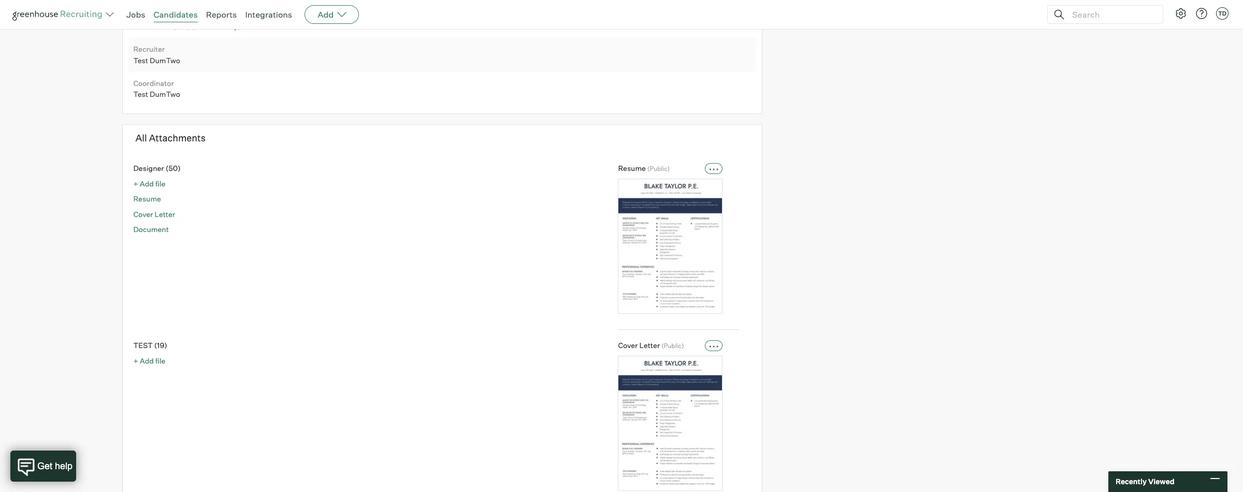 Task type: describe. For each thing, give the bounding box(es) containing it.
cover letter link
[[133, 210, 175, 219]]

reports link
[[206, 9, 237, 20]]

test
[[133, 341, 153, 350]]

designer (50)
[[133, 164, 181, 173]]

club
[[133, 22, 149, 31]]

coordinator test dumtwo
[[133, 79, 180, 99]]

add for first + add file link from the top of the page
[[140, 179, 154, 188]]

all attachments
[[135, 132, 206, 144]]

td button
[[1214, 5, 1231, 22]]

blasts
[[151, 22, 172, 31]]

test for recruiter test dumtwo
[[133, 56, 148, 65]]

dumtwo for recruiter
[[150, 56, 180, 65]]

dumtwo for coordinator
[[150, 90, 180, 99]]

configure image
[[1175, 7, 1188, 20]]

recruiter test dumtwo
[[133, 45, 180, 65]]

designer
[[133, 164, 164, 173]]

letter for cover letter (public)
[[640, 341, 660, 350]]

(public) inside cover letter (public)
[[662, 342, 684, 350]]

viewed
[[1149, 477, 1175, 486]]

test for coordinator test dumtwo
[[133, 90, 148, 99]]

resume for resume (public)
[[618, 164, 646, 173]]

2 + add file link from the top
[[133, 356, 165, 365]]

(50)
[[166, 164, 181, 173]]

source
[[133, 10, 157, 19]]

test (19)
[[133, 341, 167, 350]]

cover for cover letter
[[133, 210, 153, 219]]

recruiter
[[133, 45, 165, 53]]

document
[[133, 225, 169, 234]]

file for first + add file link from the top of the page
[[155, 179, 165, 188]]

cover letter
[[133, 210, 175, 219]]

add for first + add file link from the bottom
[[140, 356, 154, 365]]

(19)
[[154, 341, 167, 350]]



Task type: locate. For each thing, give the bounding box(es) containing it.
resume (public)
[[618, 164, 670, 173]]

+ add file link down designer
[[133, 179, 165, 188]]

+
[[133, 179, 138, 188], [133, 356, 138, 365]]

test inside recruiter test dumtwo
[[133, 56, 148, 65]]

1 vertical spatial file
[[155, 356, 165, 365]]

1 vertical spatial letter
[[640, 341, 660, 350]]

1 + add file link from the top
[[133, 179, 165, 188]]

1 vertical spatial test
[[133, 90, 148, 99]]

recently viewed
[[1116, 477, 1175, 486]]

dummy)
[[211, 22, 241, 31]]

1 vertical spatial add
[[140, 179, 154, 188]]

1 + from the top
[[133, 179, 138, 188]]

td
[[1219, 10, 1227, 17]]

dumtwo down recruiter
[[150, 56, 180, 65]]

+ add file for first + add file link from the top of the page
[[133, 179, 165, 188]]

2 + add file from the top
[[133, 356, 165, 365]]

coordinator
[[133, 79, 174, 87]]

0 vertical spatial file
[[155, 179, 165, 188]]

+ add file down designer
[[133, 179, 165, 188]]

2 vertical spatial add
[[140, 356, 154, 365]]

0 vertical spatial + add file
[[133, 179, 165, 188]]

integrations
[[245, 9, 292, 20]]

0 vertical spatial test
[[133, 56, 148, 65]]

1 vertical spatial + add file
[[133, 356, 165, 365]]

2 file from the top
[[155, 356, 165, 365]]

file down the (19)
[[155, 356, 165, 365]]

2 dumtwo from the top
[[150, 90, 180, 99]]

resume for resume
[[133, 194, 161, 203]]

source club blasts (uni) (test dummy)
[[133, 10, 242, 31]]

+ add file link
[[133, 179, 165, 188], [133, 356, 165, 365]]

dumtwo
[[150, 56, 180, 65], [150, 90, 180, 99]]

all
[[135, 132, 147, 144]]

+ for first + add file link from the top of the page
[[133, 179, 138, 188]]

1 horizontal spatial letter
[[640, 341, 660, 350]]

1 vertical spatial dumtwo
[[150, 90, 180, 99]]

0 vertical spatial +
[[133, 179, 138, 188]]

0 horizontal spatial letter
[[155, 210, 175, 219]]

Search text field
[[1070, 7, 1154, 22]]

+ add file link down test (19) on the bottom left of the page
[[133, 356, 165, 365]]

candidates
[[154, 9, 198, 20]]

resume
[[618, 164, 646, 173], [133, 194, 161, 203]]

1 vertical spatial resume
[[133, 194, 161, 203]]

candidates link
[[154, 9, 198, 20]]

test inside the coordinator test dumtwo
[[133, 90, 148, 99]]

+ for first + add file link from the bottom
[[133, 356, 138, 365]]

0 horizontal spatial resume
[[133, 194, 161, 203]]

2 + from the top
[[133, 356, 138, 365]]

0 vertical spatial resume
[[618, 164, 646, 173]]

+ add file down test (19) on the bottom left of the page
[[133, 356, 165, 365]]

greenhouse recruiting image
[[12, 8, 106, 21]]

dumtwo inside recruiter test dumtwo
[[150, 56, 180, 65]]

reports
[[206, 9, 237, 20]]

letter for cover letter
[[155, 210, 175, 219]]

1 horizontal spatial resume
[[618, 164, 646, 173]]

jobs
[[126, 9, 145, 20]]

0 vertical spatial + add file link
[[133, 179, 165, 188]]

jobs link
[[126, 9, 145, 20]]

(test
[[192, 22, 210, 31]]

document link
[[133, 225, 169, 234]]

0 vertical spatial dumtwo
[[150, 56, 180, 65]]

+ add file
[[133, 179, 165, 188], [133, 356, 165, 365]]

cover for cover letter (public)
[[618, 341, 638, 350]]

add
[[318, 9, 334, 20], [140, 179, 154, 188], [140, 356, 154, 365]]

(uni)
[[173, 22, 190, 31]]

2 test from the top
[[133, 90, 148, 99]]

+ up resume link
[[133, 179, 138, 188]]

dumtwo down coordinator
[[150, 90, 180, 99]]

test down coordinator
[[133, 90, 148, 99]]

add inside popup button
[[318, 9, 334, 20]]

attachments
[[149, 132, 206, 144]]

1 vertical spatial +
[[133, 356, 138, 365]]

1 test from the top
[[133, 56, 148, 65]]

add button
[[305, 5, 359, 24]]

1 horizontal spatial cover
[[618, 341, 638, 350]]

0 horizontal spatial cover
[[133, 210, 153, 219]]

1 file from the top
[[155, 179, 165, 188]]

dumtwo inside the coordinator test dumtwo
[[150, 90, 180, 99]]

test
[[133, 56, 148, 65], [133, 90, 148, 99]]

td button
[[1217, 7, 1229, 20]]

letter
[[155, 210, 175, 219], [640, 341, 660, 350]]

1 + add file from the top
[[133, 179, 165, 188]]

(public)
[[648, 165, 670, 173], [662, 342, 684, 350]]

file for first + add file link from the bottom
[[155, 356, 165, 365]]

integrations link
[[245, 9, 292, 20]]

resume link
[[133, 194, 161, 203]]

1 vertical spatial (public)
[[662, 342, 684, 350]]

0 vertical spatial cover
[[133, 210, 153, 219]]

1 dumtwo from the top
[[150, 56, 180, 65]]

file down designer (50)
[[155, 179, 165, 188]]

+ add file for first + add file link from the bottom
[[133, 356, 165, 365]]

recently
[[1116, 477, 1147, 486]]

1 vertical spatial cover
[[618, 341, 638, 350]]

0 vertical spatial add
[[318, 9, 334, 20]]

(public) inside resume (public)
[[648, 165, 670, 173]]

+ down test
[[133, 356, 138, 365]]

cover
[[133, 210, 153, 219], [618, 341, 638, 350]]

test down recruiter
[[133, 56, 148, 65]]

0 vertical spatial (public)
[[648, 165, 670, 173]]

cover letter (public)
[[618, 341, 684, 350]]

0 vertical spatial letter
[[155, 210, 175, 219]]

1 vertical spatial + add file link
[[133, 356, 165, 365]]

file
[[155, 179, 165, 188], [155, 356, 165, 365]]



Task type: vqa. For each thing, say whether or not it's contained in the screenshot.
5
no



